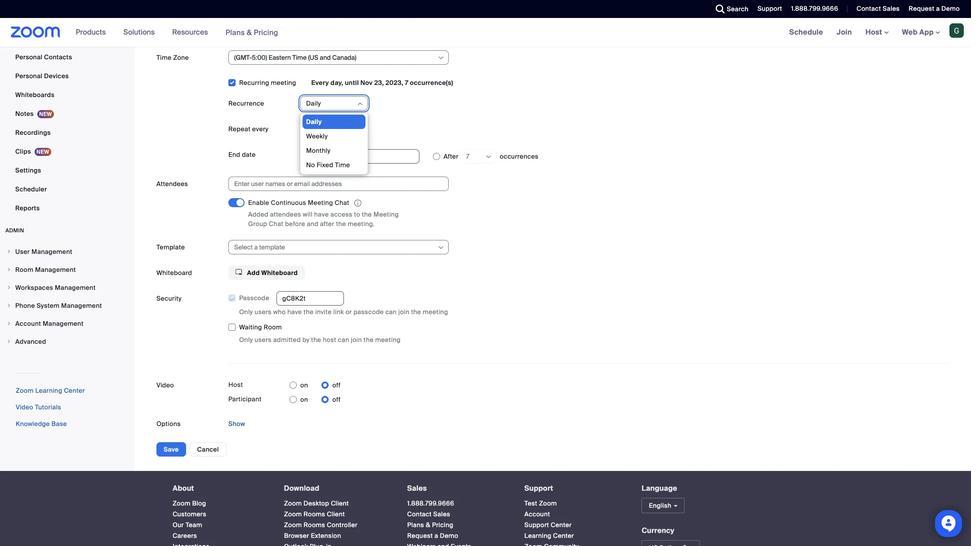 Task type: vqa. For each thing, say whether or not it's contained in the screenshot.
bottommost with
no



Task type: locate. For each thing, give the bounding box(es) containing it.
phone down workspaces
[[15, 302, 35, 310]]

video up knowledge
[[16, 404, 33, 412]]

1 vertical spatial pricing
[[432, 521, 454, 529]]

1 vertical spatial a
[[435, 532, 438, 540]]

0 horizontal spatial chat
[[269, 220, 284, 228]]

have inside security group
[[288, 308, 302, 316]]

0 vertical spatial request
[[909, 4, 935, 13]]

0 horizontal spatial request
[[407, 532, 433, 540]]

0 vertical spatial meeting
[[271, 79, 296, 87]]

off for host
[[333, 382, 341, 390]]

1 vertical spatial support
[[525, 484, 554, 494]]

1 horizontal spatial request
[[909, 4, 935, 13]]

plans & pricing
[[226, 28, 278, 37]]

blog
[[192, 500, 206, 508]]

sales inside '1.888.799.9666 contact sales plans & pricing request a demo'
[[434, 511, 451, 519]]

contact sales
[[857, 4, 900, 13]]

1 vertical spatial request
[[407, 532, 433, 540]]

0 vertical spatial 1.888.799.9666
[[792, 4, 839, 13]]

management down workspaces management menu item
[[61, 302, 102, 310]]

management down the 'room management' menu item
[[55, 284, 96, 292]]

Date Picker text field
[[321, 149, 420, 164]]

meeting. down to
[[348, 220, 375, 228]]

7 right 2023,
[[405, 79, 409, 87]]

time right fixed
[[335, 161, 350, 169]]

0 vertical spatial off
[[333, 382, 341, 390]]

right image left user
[[6, 249, 12, 255]]

2 users from the top
[[255, 336, 272, 344]]

only
[[239, 308, 253, 316], [239, 336, 253, 344]]

1 vertical spatial learning
[[525, 532, 552, 540]]

more
[[254, 24, 270, 32]]

7
[[405, 79, 409, 87], [466, 152, 470, 161]]

management up room management
[[32, 248, 72, 256]]

right image left workspaces
[[6, 285, 12, 291]]

banner containing products
[[0, 18, 972, 47]]

admin menu menu
[[0, 244, 132, 352]]

whiteboard right add
[[261, 269, 298, 277]]

1 horizontal spatial host
[[866, 27, 885, 37]]

support link
[[751, 0, 785, 18], [758, 4, 783, 13], [525, 484, 554, 494]]

1 horizontal spatial account
[[525, 511, 550, 519]]

repeat every
[[229, 125, 269, 133]]

have inside added attendees will have access to the meeting group chat before and after the meeting.
[[314, 211, 329, 219]]

2 vertical spatial can
[[338, 336, 349, 344]]

2 vertical spatial support
[[525, 521, 549, 529]]

added attendees will have access to the meeting group chat before and after the meeting.
[[248, 211, 399, 228]]

1 vertical spatial client
[[327, 511, 345, 519]]

demo up profile picture
[[942, 4, 960, 13]]

extension
[[311, 532, 341, 540]]

daily inside list box
[[306, 118, 322, 126]]

sales down 1.888.799.9666 link
[[434, 511, 451, 519]]

add
[[247, 269, 260, 277]]

on for participant
[[300, 396, 308, 404]]

video for video
[[157, 382, 174, 390]]

right image inside account management menu item
[[6, 321, 12, 327]]

1 vertical spatial 1.888.799.9666
[[407, 500, 454, 508]]

the
[[362, 211, 372, 219], [336, 220, 346, 228], [304, 308, 314, 316], [411, 308, 421, 316], [311, 336, 321, 344], [364, 336, 374, 344]]

1 whiteboard from the left
[[157, 269, 192, 277]]

account down test zoom link
[[525, 511, 550, 519]]

now
[[322, 24, 336, 32]]

app
[[920, 27, 934, 37]]

room down 'who'
[[264, 324, 282, 332]]

zoom desktop client zoom rooms client zoom rooms controller browser extension
[[284, 500, 358, 540]]

right image
[[6, 267, 12, 273], [6, 321, 12, 327]]

base
[[52, 420, 67, 428]]

center up the learning center link
[[551, 521, 572, 529]]

0 vertical spatial demo
[[942, 4, 960, 13]]

0 vertical spatial pricing
[[254, 28, 278, 37]]

0 vertical spatial have
[[314, 211, 329, 219]]

1.888.799.9666 for 1.888.799.9666
[[792, 4, 839, 13]]

client
[[331, 500, 349, 508], [327, 511, 345, 519]]

0 vertical spatial on
[[300, 382, 308, 390]]

1 right image from the top
[[6, 267, 12, 273]]

sales up host dropdown button
[[883, 4, 900, 13]]

1 vertical spatial right image
[[6, 321, 12, 327]]

3 right image from the top
[[6, 303, 12, 309]]

by
[[311, 152, 319, 161]]

2 on from the top
[[300, 396, 308, 404]]

request up web app "dropdown button"
[[909, 4, 935, 13]]

account inside menu item
[[15, 320, 41, 328]]

show options image
[[438, 54, 445, 62], [438, 244, 445, 252]]

join link
[[830, 18, 859, 47]]

right image left room management
[[6, 267, 12, 273]]

can left only
[[290, 14, 301, 22]]

users down waiting room
[[255, 336, 272, 344]]

waiting room
[[239, 324, 282, 332]]

hide options image
[[357, 100, 364, 108]]

1 vertical spatial on
[[300, 396, 308, 404]]

knowledge base link
[[16, 420, 67, 428]]

0 vertical spatial a
[[937, 4, 940, 13]]

right image inside the 'room management' menu item
[[6, 267, 12, 273]]

off
[[333, 382, 341, 390], [333, 396, 341, 404]]

1.888.799.9666 for 1.888.799.9666 contact sales plans & pricing request a demo
[[407, 500, 454, 508]]

english button
[[642, 498, 685, 514]]

support up test zoom link
[[525, 484, 554, 494]]

2 personal from the top
[[15, 72, 42, 80]]

1 vertical spatial rooms
[[304, 521, 325, 529]]

close image
[[575, 15, 586, 24]]

browser
[[284, 532, 309, 540]]

rooms down zoom rooms client link
[[304, 521, 325, 529]]

right image inside workspaces management menu item
[[6, 285, 12, 291]]

1 horizontal spatial pricing
[[432, 521, 454, 529]]

phone down webinars
[[15, 34, 35, 42]]

1 horizontal spatial room
[[264, 324, 282, 332]]

0 horizontal spatial meeting.
[[348, 220, 375, 228]]

center up base
[[64, 387, 85, 395]]

learning down support center link
[[525, 532, 552, 540]]

1 horizontal spatial meeting.
[[391, 14, 418, 22]]

management for workspaces management
[[55, 284, 96, 292]]

browser extension link
[[284, 532, 341, 540]]

meeting. right 'per'
[[391, 14, 418, 22]]

host down "contact sales"
[[866, 27, 885, 37]]

7 inside popup button
[[466, 152, 470, 161]]

meetings navigation
[[783, 18, 972, 47]]

0 horizontal spatial a
[[435, 532, 438, 540]]

join right host
[[351, 336, 362, 344]]

phone inside menu item
[[15, 302, 35, 310]]

right image for room management
[[6, 267, 12, 273]]

plans inside product information navigation
[[226, 28, 245, 37]]

1 vertical spatial demo
[[440, 532, 459, 540]]

support
[[758, 4, 783, 13], [525, 484, 554, 494], [525, 521, 549, 529]]

2 whiteboard from the left
[[261, 269, 298, 277]]

4 right image from the top
[[6, 339, 12, 345]]

40
[[342, 14, 351, 22]]

video for video tutorials
[[16, 404, 33, 412]]

only down waiting
[[239, 336, 253, 344]]

1 vertical spatial time
[[335, 161, 350, 169]]

zoom
[[16, 387, 34, 395], [173, 500, 191, 508], [284, 500, 302, 508], [539, 500, 557, 508], [284, 511, 302, 519], [284, 521, 302, 529]]

only up waiting
[[239, 308, 253, 316]]

devices
[[44, 72, 69, 80]]

daily down every at the left of the page
[[306, 99, 321, 108]]

0 horizontal spatial whiteboard
[[157, 269, 192, 277]]

occurrences
[[500, 152, 539, 161]]

monthly
[[306, 147, 331, 155]]

resources button
[[172, 18, 212, 47]]

management for user management
[[32, 248, 72, 256]]

right image
[[6, 249, 12, 255], [6, 285, 12, 291], [6, 303, 12, 309], [6, 339, 12, 345]]

1.888.799.9666 inside '1.888.799.9666 contact sales plans & pricing request a demo'
[[407, 500, 454, 508]]

personal up personal devices
[[15, 53, 42, 61]]

only for only users who have the invite link or passcode can join the meeting
[[239, 308, 253, 316]]

1 show options image from the top
[[438, 54, 445, 62]]

daily up weekly
[[306, 118, 322, 126]]

save button
[[157, 443, 186, 457]]

2 off from the top
[[333, 396, 341, 404]]

1 horizontal spatial plans
[[407, 521, 424, 529]]

1 vertical spatial personal
[[15, 72, 42, 80]]

1 phone from the top
[[15, 34, 35, 42]]

support right search
[[758, 4, 783, 13]]

join
[[837, 27, 852, 37]]

phone inside personal menu menu
[[15, 34, 35, 42]]

0 horizontal spatial sales
[[407, 484, 427, 494]]

2 rooms from the top
[[304, 521, 325, 529]]

0 vertical spatial client
[[331, 500, 349, 508]]

1 horizontal spatial sales
[[434, 511, 451, 519]]

1 only from the top
[[239, 308, 253, 316]]

contact up host dropdown button
[[857, 4, 882, 13]]

or
[[346, 308, 352, 316]]

time
[[157, 54, 172, 62], [335, 161, 350, 169]]

right image inside phone system management menu item
[[6, 303, 12, 309]]

chat down attendees
[[269, 220, 284, 228]]

1 daily from the top
[[306, 99, 321, 108]]

center down support center link
[[553, 532, 574, 540]]

0 vertical spatial meeting
[[308, 199, 333, 207]]

23,
[[374, 79, 384, 87]]

1 vertical spatial sales
[[407, 484, 427, 494]]

personal devices link
[[0, 67, 132, 85]]

a
[[937, 4, 940, 13], [435, 532, 438, 540]]

sales up 1.888.799.9666 link
[[407, 484, 427, 494]]

end date
[[229, 151, 256, 159]]

1 on from the top
[[300, 382, 308, 390]]

select time zone text field
[[234, 51, 437, 64]]

only users admitted by the host can join the meeting
[[239, 336, 401, 344]]

daily
[[306, 99, 321, 108], [306, 118, 322, 126]]

zoom rooms controller link
[[284, 521, 358, 529]]

1 horizontal spatial contact
[[857, 4, 882, 13]]

plans down 1.888.799.9666 link
[[407, 521, 424, 529]]

daily inside 'popup button'
[[306, 99, 321, 108]]

rooms
[[304, 511, 325, 519], [304, 521, 325, 529]]

host inside meetings navigation
[[866, 27, 885, 37]]

add whiteboard
[[246, 269, 298, 277]]

0 horizontal spatial have
[[288, 308, 302, 316]]

2 right image from the top
[[6, 321, 12, 327]]

& down 1.888.799.9666 link
[[426, 521, 431, 529]]

1 vertical spatial only
[[239, 336, 253, 344]]

& left more
[[247, 28, 252, 37]]

1 horizontal spatial have
[[314, 211, 329, 219]]

chat up access
[[335, 199, 349, 207]]

2 phone from the top
[[15, 302, 35, 310]]

on inside "host" "option group"
[[300, 382, 308, 390]]

plans down your
[[226, 28, 245, 37]]

1 horizontal spatial demo
[[942, 4, 960, 13]]

0 horizontal spatial &
[[247, 28, 252, 37]]

join right passcode on the bottom
[[399, 308, 410, 316]]

1 horizontal spatial a
[[937, 4, 940, 13]]

can right host
[[338, 336, 349, 344]]

room inside security group
[[264, 324, 282, 332]]

pricing inside product information navigation
[[254, 28, 278, 37]]

have for access
[[314, 211, 329, 219]]

0 horizontal spatial video
[[16, 404, 33, 412]]

0 vertical spatial sales
[[883, 4, 900, 13]]

account management menu item
[[0, 316, 132, 333]]

right image inside advanced menu item
[[6, 339, 12, 345]]

0 horizontal spatial room
[[15, 266, 33, 274]]

1 off from the top
[[333, 382, 341, 390]]

chat inside application
[[335, 199, 349, 207]]

management inside phone system management menu item
[[61, 302, 102, 310]]

0 vertical spatial account
[[15, 320, 41, 328]]

have
[[314, 211, 329, 219], [288, 308, 302, 316]]

pricing inside '1.888.799.9666 contact sales plans & pricing request a demo'
[[432, 521, 454, 529]]

account
[[15, 320, 41, 328], [525, 511, 550, 519]]

management down phone system management menu item
[[43, 320, 84, 328]]

rooms down desktop
[[304, 511, 325, 519]]

on down "host" "option group"
[[300, 396, 308, 404]]

1 vertical spatial users
[[255, 336, 272, 344]]

list box containing daily
[[303, 115, 366, 172]]

our team link
[[173, 521, 202, 529]]

0 horizontal spatial demo
[[440, 532, 459, 540]]

1 vertical spatial off
[[333, 396, 341, 404]]

0 vertical spatial room
[[15, 266, 33, 274]]

can right passcode on the bottom
[[386, 308, 397, 316]]

select meeting template text field
[[234, 241, 437, 254]]

phone for phone
[[15, 34, 35, 42]]

management inside account management menu item
[[43, 320, 84, 328]]

user
[[15, 248, 30, 256]]

1.888.799.9666 link
[[407, 500, 454, 508]]

a up web app "dropdown button"
[[937, 4, 940, 13]]

end date option group
[[300, 148, 950, 166]]

0 vertical spatial join
[[399, 308, 410, 316]]

account inside the test zoom account support center learning center
[[525, 511, 550, 519]]

0 horizontal spatial learning
[[35, 387, 62, 395]]

support down account "link"
[[525, 521, 549, 529]]

show
[[229, 420, 245, 428]]

group
[[248, 220, 267, 228]]

banner
[[0, 18, 972, 47]]

security
[[157, 295, 182, 303]]

1 vertical spatial account
[[525, 511, 550, 519]]

personal up whiteboards
[[15, 72, 42, 80]]

management inside the 'room management' menu item
[[35, 266, 76, 274]]

host up 'participant'
[[229, 381, 243, 389]]

contact
[[857, 4, 882, 13], [407, 511, 432, 519]]

right image for account management
[[6, 321, 12, 327]]

your current plan can only support 40 minutes per meeting. need more time? upgrade now
[[236, 14, 418, 32]]

1 vertical spatial video
[[16, 404, 33, 412]]

pricing down 1.888.799.9666 link
[[432, 521, 454, 529]]

2 show options image from the top
[[438, 244, 445, 252]]

request
[[909, 4, 935, 13], [407, 532, 433, 540]]

list box
[[303, 115, 366, 172]]

1 horizontal spatial can
[[338, 336, 349, 344]]

personal devices
[[15, 72, 69, 80]]

plans & pricing link
[[226, 28, 278, 37], [226, 28, 278, 37], [407, 521, 454, 529]]

video up options
[[157, 382, 174, 390]]

user management menu item
[[0, 244, 132, 261]]

meeting up added attendees will have access to the meeting group chat before and after the meeting.
[[308, 199, 333, 207]]

workspaces
[[15, 284, 53, 292]]

0 vertical spatial show options image
[[438, 54, 445, 62]]

careers link
[[173, 532, 197, 540]]

1 vertical spatial 7
[[466, 152, 470, 161]]

off up participant option group
[[333, 382, 341, 390]]

request down 1.888.799.9666 link
[[407, 532, 433, 540]]

1 horizontal spatial time
[[335, 161, 350, 169]]

zoom logo image
[[11, 27, 60, 38]]

1 vertical spatial daily
[[306, 118, 322, 126]]

0 horizontal spatial can
[[290, 14, 301, 22]]

have up after
[[314, 211, 329, 219]]

right image for phone
[[6, 303, 12, 309]]

1 vertical spatial meeting.
[[348, 220, 375, 228]]

can inside the your current plan can only support 40 minutes per meeting. need more time? upgrade now
[[290, 14, 301, 22]]

1.888.799.9666 up schedule
[[792, 4, 839, 13]]

meeting right to
[[374, 211, 399, 219]]

minutes
[[353, 14, 377, 22]]

0 vertical spatial &
[[247, 28, 252, 37]]

personal menu menu
[[0, 0, 132, 218]]

time left zone
[[157, 54, 172, 62]]

room down user
[[15, 266, 33, 274]]

right image for user
[[6, 249, 12, 255]]

show options image for template
[[438, 244, 445, 252]]

cancel
[[197, 446, 219, 454]]

1 vertical spatial meeting
[[374, 211, 399, 219]]

show options image for time zone
[[438, 54, 445, 62]]

1 vertical spatial room
[[264, 324, 282, 332]]

1.888.799.9666 down sales "link"
[[407, 500, 454, 508]]

1 vertical spatial meeting
[[423, 308, 448, 316]]

off inside "host" "option group"
[[333, 382, 341, 390]]

1 horizontal spatial meeting
[[374, 211, 399, 219]]

our
[[173, 521, 184, 529]]

off down "host" "option group"
[[333, 396, 341, 404]]

7 right the after
[[466, 152, 470, 161]]

2 vertical spatial meeting
[[375, 336, 401, 344]]

right image left system
[[6, 303, 12, 309]]

zone
[[173, 54, 189, 62]]

management up workspaces management
[[35, 266, 76, 274]]

cancel button
[[190, 443, 227, 457]]

host
[[866, 27, 885, 37], [229, 381, 243, 389]]

recordings link
[[0, 124, 132, 142]]

contact down 1.888.799.9666 link
[[407, 511, 432, 519]]

learning inside the test zoom account support center learning center
[[525, 532, 552, 540]]

language
[[642, 484, 678, 494]]

users up waiting room
[[255, 308, 272, 316]]

whiteboard down template
[[157, 269, 192, 277]]

have for the
[[288, 308, 302, 316]]

2 only from the top
[[239, 336, 253, 344]]

product information navigation
[[69, 18, 285, 47]]

after
[[320, 220, 335, 228]]

plans inside '1.888.799.9666 contact sales plans & pricing request a demo'
[[407, 521, 424, 529]]

a inside '1.888.799.9666 contact sales plans & pricing request a demo'
[[435, 532, 438, 540]]

right image left account management
[[6, 321, 12, 327]]

0 vertical spatial plans
[[226, 28, 245, 37]]

1 users from the top
[[255, 308, 272, 316]]

center
[[64, 387, 85, 395], [551, 521, 572, 529], [553, 532, 574, 540]]

1 right image from the top
[[6, 249, 12, 255]]

careers
[[173, 532, 197, 540]]

0 vertical spatial phone
[[15, 34, 35, 42]]

request a demo link
[[902, 0, 972, 18], [909, 4, 960, 13], [407, 532, 459, 540]]

on up participant option group
[[300, 382, 308, 390]]

0 horizontal spatial host
[[229, 381, 243, 389]]

per
[[379, 14, 389, 22]]

a down 1.888.799.9666 link
[[435, 532, 438, 540]]

0 vertical spatial only
[[239, 308, 253, 316]]

0 vertical spatial host
[[866, 27, 885, 37]]

invite
[[315, 308, 332, 316]]

0 horizontal spatial meeting
[[308, 199, 333, 207]]

1 horizontal spatial whiteboard
[[261, 269, 298, 277]]

learning up the tutorials
[[35, 387, 62, 395]]

0 horizontal spatial account
[[15, 320, 41, 328]]

webinars link
[[0, 11, 132, 29]]

off inside participant option group
[[333, 396, 341, 404]]

admin
[[5, 227, 24, 235]]

1 horizontal spatial 7
[[466, 152, 470, 161]]

1 horizontal spatial &
[[426, 521, 431, 529]]

host button
[[866, 27, 889, 37]]

1 vertical spatial host
[[229, 381, 243, 389]]

right image inside user management menu item
[[6, 249, 12, 255]]

None text field
[[277, 292, 344, 306]]

2 daily from the top
[[306, 118, 322, 126]]

1.888.799.9666
[[792, 4, 839, 13], [407, 500, 454, 508]]

zoom inside zoom blog customers our team careers
[[173, 500, 191, 508]]

1 vertical spatial show options image
[[438, 244, 445, 252]]

0 vertical spatial daily
[[306, 99, 321, 108]]

management for room management
[[35, 266, 76, 274]]

2 right image from the top
[[6, 285, 12, 291]]

on inside participant option group
[[300, 396, 308, 404]]

management inside workspaces management menu item
[[55, 284, 96, 292]]

0 horizontal spatial meeting
[[271, 79, 296, 87]]

1 personal from the top
[[15, 53, 42, 61]]

only for only users admitted by the host can join the meeting
[[239, 336, 253, 344]]

pricing down current in the top left of the page
[[254, 28, 278, 37]]

management inside user management menu item
[[32, 248, 72, 256]]

0 horizontal spatial time
[[157, 54, 172, 62]]

1 vertical spatial chat
[[269, 220, 284, 228]]

have right 'who'
[[288, 308, 302, 316]]

account up advanced
[[15, 320, 41, 328]]

repeat
[[229, 125, 251, 133]]

right image left advanced
[[6, 339, 12, 345]]

& inside '1.888.799.9666 contact sales plans & pricing request a demo'
[[426, 521, 431, 529]]

1 vertical spatial phone
[[15, 302, 35, 310]]

demo down 1.888.799.9666 link
[[440, 532, 459, 540]]

pricing
[[254, 28, 278, 37], [432, 521, 454, 529]]

1 vertical spatial plans
[[407, 521, 424, 529]]



Task type: describe. For each thing, give the bounding box(es) containing it.
customers link
[[173, 511, 206, 519]]

off for participant
[[333, 396, 341, 404]]

meeting inside added attendees will have access to the meeting group chat before and after the meeting.
[[374, 211, 399, 219]]

& inside product information navigation
[[247, 28, 252, 37]]

personal for personal contacts
[[15, 53, 42, 61]]

access
[[331, 211, 353, 219]]

0 horizontal spatial 7
[[405, 79, 409, 87]]

your
[[236, 14, 249, 22]]

upgrade
[[294, 24, 321, 32]]

attendees
[[270, 211, 301, 219]]

settings link
[[0, 162, 132, 180]]

recurring meeting
[[239, 79, 296, 87]]

right image for workspaces
[[6, 285, 12, 291]]

webinars
[[15, 16, 44, 24]]

every
[[252, 125, 269, 133]]

workspaces management menu item
[[0, 280, 132, 297]]

Persistent Chat, enter email address,Enter user names or email addresses text field
[[234, 177, 435, 191]]

phone for phone system management
[[15, 302, 35, 310]]

support inside the test zoom account support center learning center
[[525, 521, 549, 529]]

meeting inside application
[[308, 199, 333, 207]]

web
[[903, 27, 918, 37]]

products
[[76, 27, 106, 37]]

zoom blog link
[[173, 500, 206, 508]]

0 vertical spatial contact
[[857, 4, 882, 13]]

phone system management menu item
[[0, 298, 132, 315]]

fixed
[[317, 161, 333, 169]]

show options image
[[485, 153, 492, 161]]

management for account management
[[43, 320, 84, 328]]

user management
[[15, 248, 72, 256]]

and
[[307, 220, 319, 228]]

chat inside added attendees will have access to the meeting group chat before and after the meeting.
[[269, 220, 284, 228]]

account management
[[15, 320, 84, 328]]

every day, until nov 23, 2023, 7 occurrence(s)
[[310, 79, 454, 87]]

save
[[164, 446, 179, 454]]

recurrence
[[229, 99, 264, 108]]

1.888.799.9666 contact sales plans & pricing request a demo
[[407, 500, 459, 540]]

0 vertical spatial support
[[758, 4, 783, 13]]

customers
[[173, 511, 206, 519]]

date
[[242, 151, 256, 159]]

need
[[236, 24, 252, 32]]

test zoom account support center learning center
[[525, 500, 574, 540]]

end
[[229, 151, 240, 159]]

passcode
[[354, 308, 384, 316]]

none text field inside security group
[[277, 292, 344, 306]]

0 vertical spatial time
[[157, 54, 172, 62]]

notes link
[[0, 105, 132, 123]]

users for admitted
[[255, 336, 272, 344]]

search
[[727, 5, 749, 13]]

notes
[[15, 110, 34, 118]]

enable continuous meeting chat
[[248, 199, 349, 207]]

daily button
[[306, 97, 356, 110]]

only users who have the invite link or passcode can join the meeting
[[239, 308, 448, 316]]

host option group
[[290, 379, 341, 393]]

day,
[[331, 79, 343, 87]]

zoom rooms client link
[[284, 511, 345, 519]]

host
[[323, 336, 336, 344]]

contact inside '1.888.799.9666 contact sales plans & pricing request a demo'
[[407, 511, 432, 519]]

whiteboards link
[[0, 86, 132, 104]]

7 button
[[466, 150, 493, 163]]

plan
[[275, 14, 288, 22]]

meeting. inside the your current plan can only support 40 minutes per meeting. need more time? upgrade now
[[391, 14, 418, 22]]

0 horizontal spatial join
[[351, 336, 362, 344]]

attendees
[[157, 180, 188, 188]]

room inside menu item
[[15, 266, 33, 274]]

1 vertical spatial center
[[551, 521, 572, 529]]

desktop
[[304, 500, 329, 508]]

profile picture image
[[950, 23, 964, 38]]

video tutorials
[[16, 404, 61, 412]]

users for who
[[255, 308, 272, 316]]

day(s)
[[340, 124, 358, 133]]

controller
[[327, 521, 358, 529]]

nov
[[361, 79, 373, 87]]

solutions
[[123, 27, 155, 37]]

web app
[[903, 27, 934, 37]]

current
[[251, 14, 273, 22]]

to
[[354, 211, 360, 219]]

participant option group
[[290, 393, 341, 407]]

tutorials
[[35, 404, 61, 412]]

on for host
[[300, 382, 308, 390]]

whiteboards
[[15, 91, 54, 99]]

2 horizontal spatial meeting
[[423, 308, 448, 316]]

time inside list box
[[335, 161, 350, 169]]

team
[[186, 521, 202, 529]]

recordings
[[15, 129, 51, 137]]

zoom inside the test zoom account support center learning center
[[539, 500, 557, 508]]

meeting. inside added attendees will have access to the meeting group chat before and after the meeting.
[[348, 220, 375, 228]]

by
[[303, 336, 310, 344]]

1 horizontal spatial join
[[399, 308, 410, 316]]

video tutorials link
[[16, 404, 61, 412]]

personal for personal devices
[[15, 72, 42, 80]]

template
[[157, 243, 185, 252]]

knowledge
[[16, 420, 50, 428]]

enable continuous meeting chat application
[[248, 198, 419, 208]]

time?
[[272, 24, 289, 32]]

demo inside '1.888.799.9666 contact sales plans & pricing request a demo'
[[440, 532, 459, 540]]

zoom learning center link
[[16, 387, 85, 395]]

before
[[285, 220, 305, 228]]

about link
[[173, 484, 194, 494]]

products button
[[76, 18, 110, 47]]

1 rooms from the top
[[304, 511, 325, 519]]

whiteboard inside add whiteboard button
[[261, 269, 298, 277]]

who
[[273, 308, 286, 316]]

support center link
[[525, 521, 572, 529]]

request inside '1.888.799.9666 contact sales plans & pricing request a demo'
[[407, 532, 433, 540]]

account link
[[525, 511, 550, 519]]

upgrade now link
[[292, 24, 336, 32]]

admitted
[[273, 336, 301, 344]]

request a demo
[[909, 4, 960, 13]]

english
[[649, 502, 672, 510]]

advanced
[[15, 338, 46, 346]]

security group
[[228, 292, 950, 345]]

reports link
[[0, 199, 132, 217]]

scheduler link
[[0, 181, 132, 199]]

0 vertical spatial center
[[64, 387, 85, 395]]

system
[[37, 302, 60, 310]]

1 vertical spatial can
[[386, 308, 397, 316]]

1 horizontal spatial meeting
[[375, 336, 401, 344]]

weekly
[[306, 132, 328, 140]]

clips
[[15, 148, 31, 156]]

sales link
[[407, 484, 427, 494]]

currency
[[642, 526, 675, 536]]

personal contacts
[[15, 53, 72, 61]]

room management menu item
[[0, 262, 132, 279]]

resources
[[172, 27, 208, 37]]

scheduler
[[15, 186, 47, 194]]

learn more about enable continuous meeting chat image
[[352, 199, 364, 207]]

2 horizontal spatial sales
[[883, 4, 900, 13]]

advanced menu item
[[0, 334, 132, 351]]

2 vertical spatial center
[[553, 532, 574, 540]]

schedule
[[790, 27, 824, 37]]



